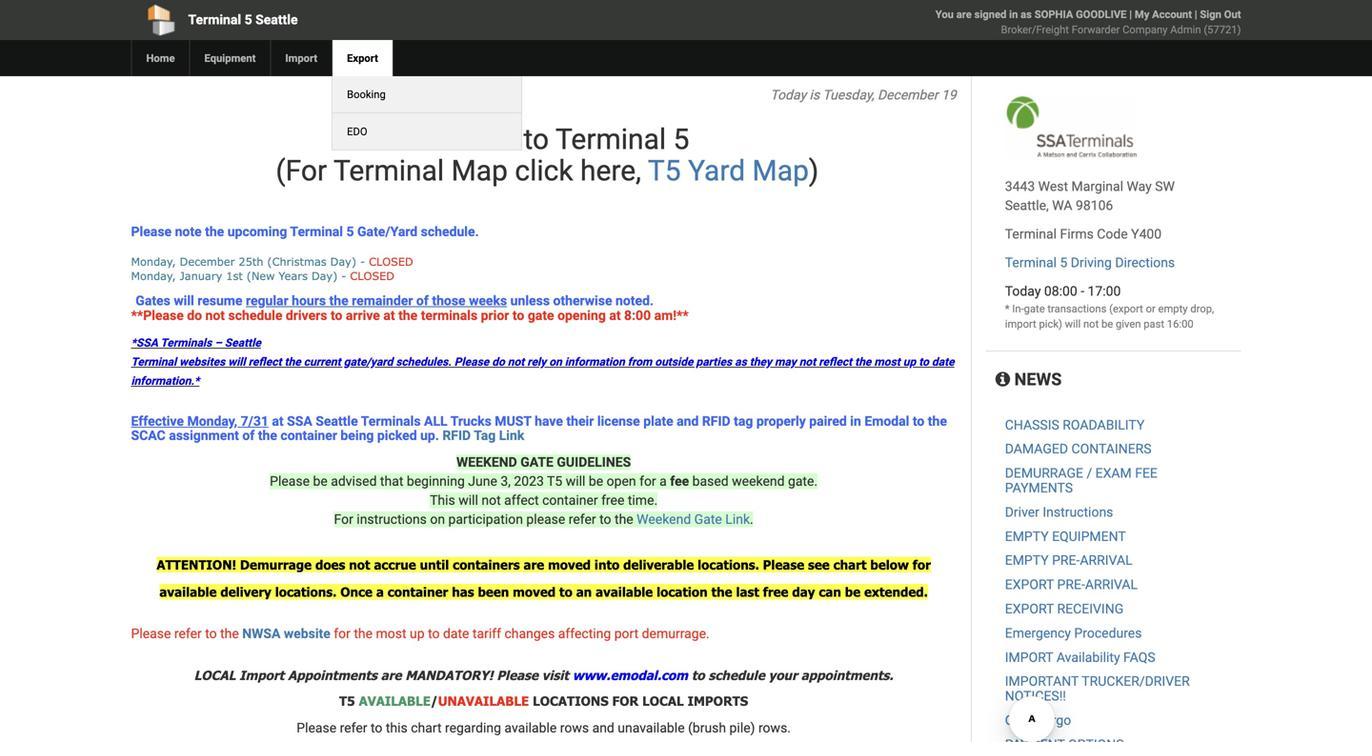 Task type: vqa. For each thing, say whether or not it's contained in the screenshot.
CREATING
no



Task type: locate. For each thing, give the bounding box(es) containing it.
oog cargo link
[[1005, 713, 1072, 729]]

*ssa terminals – seattle terminal websites will reflect the current gate/yard schedules. please do not rely on information from outside parties as they may not reflect the most up to date information.*
[[131, 336, 955, 388]]

terminals up the websites
[[161, 336, 212, 350]]

0 horizontal spatial locations.
[[275, 584, 337, 600]]

a inside the attention! demurrage does not accrue until containers are moved into deliverable locations. please see chart below for available delivery locations. once a container has been moved to an available location the last free day can be extended.
[[376, 584, 384, 600]]

changes
[[505, 626, 555, 642]]

0 vertical spatial do
[[187, 308, 202, 324]]

trucks
[[451, 414, 492, 429]]

map left click
[[451, 154, 508, 188]]

1 horizontal spatial are
[[524, 557, 544, 573]]

free inside weekend gate guidelines please be advised that beginning june 3, 2023 t5 will be open for a fee based weekend gate. this will not affect container free time. for instructions on participation please refer to the weekend gate link .
[[602, 493, 625, 509]]

export pre-arrival link
[[1005, 577, 1138, 593]]

1 horizontal spatial rfid
[[702, 414, 731, 429]]

below
[[871, 557, 909, 573]]

the left last
[[712, 584, 733, 600]]

schedule up imports
[[709, 668, 765, 683]]

container up please
[[542, 493, 598, 509]]

opening
[[558, 308, 606, 324]]

available down t5 available / unavailable locations for local imports
[[505, 721, 557, 736]]

1st
[[226, 269, 243, 283]]

most inside *ssa terminals – seattle terminal websites will reflect the current gate/yard schedules. please do not rely on information from outside parties as they may not reflect the most up to date information.*
[[875, 355, 901, 369]]

0 vertical spatial container
[[281, 428, 337, 444]]

0 vertical spatial link
[[499, 428, 525, 444]]

website
[[284, 626, 331, 642]]

2 reflect from the left
[[819, 355, 852, 369]]

schedule down (new
[[228, 308, 283, 324]]

are inside the attention! demurrage does not accrue until containers are moved into deliverable locations. please see chart below for available delivery locations. once a container has been moved to an available location the last free day can be extended.
[[524, 557, 544, 573]]

as inside the you are signed in as sophia goodlive | my account | sign out broker/freight forwarder company admin (57721)
[[1021, 8, 1032, 20]]

1 vertical spatial on
[[430, 512, 445, 528]]

t5 down appointments
[[339, 693, 355, 709]]

moved right been
[[513, 584, 556, 600]]

of inside gates will resume regular hours the remainder of those weeks unless otherwise noted. **please do not schedule drivers to arrive at the terminals prior to gate opening at 8:00 am!**
[[416, 293, 429, 309]]

0 horizontal spatial up
[[410, 626, 425, 642]]

at right arrive
[[384, 308, 395, 324]]

2 horizontal spatial t5
[[648, 154, 681, 188]]

seattle for at
[[316, 414, 358, 429]]

0 vertical spatial free
[[602, 493, 625, 509]]

link right tag in the left bottom of the page
[[499, 428, 525, 444]]

attention!
[[157, 557, 236, 573]]

0 vertical spatial of
[[416, 293, 429, 309]]

seattle up import link
[[256, 12, 298, 28]]

2 vertical spatial for
[[334, 626, 351, 642]]

export
[[347, 52, 378, 64]]

in-
[[1013, 303, 1024, 315]]

1 vertical spatial do
[[492, 355, 505, 369]]

be right can
[[845, 584, 861, 600]]

- up transactions
[[1081, 284, 1085, 299]]

/ left exam
[[1087, 466, 1093, 481]]

1 horizontal spatial local
[[643, 693, 684, 709]]

please note the upcoming terminal 5 gate/yard schedule.
[[131, 224, 479, 240]]

arrival down the equipment
[[1080, 553, 1133, 569]]

1 vertical spatial are
[[524, 557, 544, 573]]

will down transactions
[[1065, 318, 1081, 330]]

export up export receiving link
[[1005, 577, 1054, 593]]

17:00
[[1088, 284, 1121, 299]]

0 vertical spatial terminals
[[161, 336, 212, 350]]

tag
[[734, 414, 753, 429]]

are right you
[[957, 8, 972, 20]]

1 horizontal spatial gate
[[1024, 303, 1045, 315]]

container left being
[[281, 428, 337, 444]]

1 horizontal spatial reflect
[[819, 355, 852, 369]]

link inside weekend gate guidelines please be advised that beginning june 3, 2023 t5 will be open for a fee based weekend gate. this will not affect container free time. for instructions on participation please refer to the weekend gate link .
[[726, 512, 750, 528]]

1 vertical spatial seattle
[[225, 336, 261, 350]]

0 horizontal spatial of
[[242, 428, 255, 444]]

t5 available / unavailable locations for local imports
[[339, 693, 749, 709]]

rfid left tag
[[702, 414, 731, 429]]

0 vertical spatial day)
[[330, 255, 356, 268]]

closed up remainder
[[350, 269, 395, 283]]

free inside the attention! demurrage does not accrue until containers are moved into deliverable locations. please see chart below for available delivery locations. once a container has been moved to an available location the last free day can be extended.
[[763, 584, 789, 600]]

0 horizontal spatial |
[[1130, 8, 1133, 20]]

terminals left all
[[361, 414, 421, 429]]

refer down attention! on the left bottom of page
[[174, 626, 202, 642]]

/ down mandatory! on the left bottom of page
[[431, 693, 438, 709]]

0 horizontal spatial on
[[430, 512, 445, 528]]

0 vertical spatial locations.
[[698, 557, 760, 573]]

1 horizontal spatial free
[[763, 584, 789, 600]]

refer for please refer to this chart regarding available rows and unavailable (brush pile) rows.
[[340, 721, 367, 736]]

0 horizontal spatial container
[[281, 428, 337, 444]]

be inside the attention! demurrage does not accrue until containers are moved into deliverable locations. please see chart below for available delivery locations. once a container has been moved to an available location the last free day can be extended.
[[845, 584, 861, 600]]

regular
[[246, 293, 289, 309]]

at ssa seattle terminals all trucks must have their license plate and rfid tag properly paired in emodal to the scac assignment of the container being picked up.
[[131, 414, 947, 444]]

please right schedules.
[[454, 355, 489, 369]]

sign
[[1201, 8, 1222, 20]]

to inside *ssa terminals – seattle terminal websites will reflect the current gate/yard schedules. please do not rely on information from outside parties as they may not reflect the most up to date information.*
[[919, 355, 929, 369]]

scac
[[131, 428, 166, 444]]

reflect left current
[[248, 355, 282, 369]]

wa
[[1053, 198, 1073, 214]]

will down january
[[174, 293, 194, 309]]

this
[[386, 721, 408, 736]]

do left rely
[[492, 355, 505, 369]]

extended.
[[865, 584, 928, 600]]

1 horizontal spatial and
[[677, 414, 699, 429]]

today is tuesday, december 19
[[771, 87, 957, 103]]

a left fee
[[660, 474, 667, 490]]

t5 left yard
[[648, 154, 681, 188]]

available down attention! on the left bottom of page
[[160, 584, 217, 600]]

today left is
[[771, 87, 807, 103]]

not up once
[[349, 557, 370, 573]]

today inside today                                                                                                                                                                                                                                                                                                                                                                                                                                                                                                                                                                                                                                                                                                           08:00 - 17:00 * in-gate transactions (export or empty drop, import pick) will not be given past 16:00
[[1005, 284, 1041, 299]]

in right signed
[[1010, 8, 1018, 20]]

1 vertical spatial -
[[341, 269, 346, 283]]

booking
[[347, 88, 386, 101]]

given
[[1116, 318, 1141, 330]]

1 horizontal spatial do
[[492, 355, 505, 369]]

local up unavailable
[[643, 693, 684, 709]]

terminals inside the at ssa seattle terminals all trucks must have their license plate and rfid tag properly paired in emodal to the scac assignment of the container being picked up.
[[361, 414, 421, 429]]

license
[[598, 414, 640, 429]]

5 inside the welcome to terminal 5 (for terminal map click here, t5 yard map )
[[674, 122, 690, 156]]

the inside the attention! demurrage does not accrue until containers are moved into deliverable locations. please see chart below for available delivery locations. once a container has been moved to an available location the last free day can be extended.
[[712, 584, 733, 600]]

schedule inside gates will resume regular hours the remainder of those weeks unless otherwise noted. **please do not schedule drivers to arrive at the terminals prior to gate opening at 8:00 am!**
[[228, 308, 283, 324]]

0 horizontal spatial for
[[334, 626, 351, 642]]

please down attention! on the left bottom of page
[[131, 626, 171, 642]]

not
[[205, 308, 225, 324], [1084, 318, 1099, 330], [508, 355, 525, 369], [800, 355, 816, 369], [482, 493, 501, 509], [349, 557, 370, 573]]

0 vertical spatial export
[[1005, 577, 1054, 593]]

map right yard
[[753, 154, 809, 188]]

on down this
[[430, 512, 445, 528]]

are up the available
[[381, 668, 402, 683]]

import availability faqs link
[[1005, 650, 1156, 666]]

0 vertical spatial chart
[[834, 557, 867, 573]]

0 horizontal spatial at
[[272, 414, 284, 429]]

not right may
[[800, 355, 816, 369]]

0 horizontal spatial today
[[771, 87, 807, 103]]

free down open at the bottom left
[[602, 493, 625, 509]]

day) right (christmas
[[330, 255, 356, 268]]

on inside weekend gate guidelines please be advised that beginning june 3, 2023 t5 will be open for a fee based weekend gate. this will not affect container free time. for instructions on participation please refer to the weekend gate link .
[[430, 512, 445, 528]]

2 vertical spatial are
[[381, 668, 402, 683]]

unless
[[511, 293, 550, 309]]

seattle inside the at ssa seattle terminals all trucks must have their license plate and rfid tag properly paired in emodal to the scac assignment of the container being picked up.
[[316, 414, 358, 429]]

2 horizontal spatial refer
[[569, 512, 596, 528]]

available down into
[[596, 584, 653, 600]]

pile)
[[730, 721, 755, 736]]

0 horizontal spatial t5
[[339, 693, 355, 709]]

arrive
[[346, 308, 380, 324]]

2 horizontal spatial for
[[913, 557, 931, 573]]

/
[[1087, 466, 1093, 481], [431, 693, 438, 709]]

2 vertical spatial -
[[1081, 284, 1085, 299]]

not down transactions
[[1084, 318, 1099, 330]]

as left they
[[735, 355, 747, 369]]

locations. down does
[[275, 584, 337, 600]]

emergency
[[1005, 626, 1071, 641]]

0 horizontal spatial most
[[376, 626, 407, 642]]

seattle,
[[1005, 198, 1049, 214]]

1 vertical spatial arrival
[[1086, 577, 1138, 593]]

do right the **please
[[187, 308, 202, 324]]

closed down 'gate/yard'
[[369, 255, 413, 268]]

the right emodal
[[928, 414, 947, 429]]

please up t5 available / unavailable locations for local imports
[[497, 668, 538, 683]]

1 map from the left
[[451, 154, 508, 188]]

past
[[1144, 318, 1165, 330]]

1 horizontal spatial chart
[[834, 557, 867, 573]]

|
[[1130, 8, 1133, 20], [1195, 8, 1198, 20]]

arrival
[[1080, 553, 1133, 569], [1086, 577, 1138, 593]]

not inside gates will resume regular hours the remainder of those weeks unless otherwise noted. **please do not schedule drivers to arrive at the terminals prior to gate opening at 8:00 am!**
[[205, 308, 225, 324]]

1 vertical spatial in
[[851, 414, 862, 429]]

will down guidelines
[[566, 474, 586, 490]]

chart right this
[[411, 721, 442, 736]]

1 vertical spatial of
[[242, 428, 255, 444]]

refer for please refer to the nwsa website for the most up to date tariff changes affecting port demurrage.
[[174, 626, 202, 642]]

1 horizontal spatial on
[[549, 355, 562, 369]]

gate left opening
[[528, 308, 554, 324]]

seattle for terminal
[[256, 12, 298, 28]]

1 horizontal spatial |
[[1195, 8, 1198, 20]]

2 horizontal spatial -
[[1081, 284, 1085, 299]]

of left those
[[416, 293, 429, 309]]

1 horizontal spatial container
[[388, 584, 448, 600]]

in right paired
[[851, 414, 862, 429]]

import
[[1005, 318, 1037, 330]]

seattle right the –
[[225, 336, 261, 350]]

container inside weekend gate guidelines please be advised that beginning june 3, 2023 t5 will be open for a fee based weekend gate. this will not affect container free time. for instructions on participation please refer to the weekend gate link .
[[542, 493, 598, 509]]

1 horizontal spatial a
[[660, 474, 667, 490]]

1 vertical spatial today
[[1005, 284, 1041, 299]]

monday,
[[131, 255, 176, 268], [131, 269, 176, 283], [187, 414, 237, 429]]

december left 19 at the right
[[878, 87, 939, 103]]

not up the –
[[205, 308, 225, 324]]

container inside the attention! demurrage does not accrue until containers are moved into deliverable locations. please see chart below for available delivery locations. once a container has been moved to an available location the last free day can be extended.
[[388, 584, 448, 600]]

a
[[660, 474, 667, 490], [376, 584, 384, 600]]

–
[[215, 336, 222, 350]]

rows.
[[759, 721, 791, 736]]

5 left driving
[[1060, 255, 1068, 271]]

a right once
[[376, 584, 384, 600]]

rfid right up.
[[443, 428, 471, 444]]

1 vertical spatial chart
[[411, 721, 442, 736]]

december up january
[[180, 255, 235, 268]]

1 vertical spatial date
[[443, 626, 469, 642]]

empty down empty equipment link
[[1005, 553, 1049, 569]]

the down time.
[[615, 512, 634, 528]]

16:00
[[1168, 318, 1194, 330]]

seattle right the ssa
[[316, 414, 358, 429]]

arrival up receiving
[[1086, 577, 1138, 593]]

for
[[613, 693, 639, 709]]

3443 west marginal way sw seattle, wa 98106
[[1005, 179, 1175, 214]]

1 vertical spatial schedule
[[709, 668, 765, 683]]

please down the ssa
[[270, 474, 310, 490]]

will inside gates will resume regular hours the remainder of those weeks unless otherwise noted. **please do not schedule drivers to arrive at the terminals prior to gate opening at 8:00 am!**
[[174, 293, 194, 309]]

0 horizontal spatial local
[[194, 668, 236, 683]]

locations. up last
[[698, 557, 760, 573]]

parties
[[696, 355, 732, 369]]

3,
[[501, 474, 511, 490]]

0 vertical spatial schedule
[[228, 308, 283, 324]]

2 horizontal spatial container
[[542, 493, 598, 509]]

2 horizontal spatial are
[[957, 8, 972, 20]]

not inside weekend gate guidelines please be advised that beginning june 3, 2023 t5 will be open for a fee based weekend gate. this will not affect container free time. for instructions on participation please refer to the weekend gate link .
[[482, 493, 501, 509]]

seattle inside *ssa terminals – seattle terminal websites will reflect the current gate/yard schedules. please do not rely on information from outside parties as they may not reflect the most up to date information.*
[[225, 336, 261, 350]]

import down "nwsa"
[[239, 668, 284, 683]]

0 horizontal spatial free
[[602, 493, 625, 509]]

1 vertical spatial /
[[431, 693, 438, 709]]

on
[[549, 355, 562, 369], [430, 512, 445, 528]]

1 horizontal spatial for
[[640, 474, 656, 490]]

rfid inside the at ssa seattle terminals all trucks must have their license plate and rfid tag properly paired in emodal to the scac assignment of the container being picked up.
[[702, 414, 731, 429]]

most up emodal
[[875, 355, 901, 369]]

admin
[[1171, 23, 1202, 36]]

resume
[[198, 293, 243, 309]]

gate
[[521, 455, 554, 471]]

click
[[515, 154, 573, 188]]

t5 inside weekend gate guidelines please be advised that beginning june 3, 2023 t5 will be open for a fee based weekend gate. this will not affect container free time. for instructions on participation please refer to the weekend gate link .
[[547, 474, 563, 490]]

at left 8:00
[[609, 308, 621, 324]]

picked
[[377, 428, 417, 444]]

sign out link
[[1201, 8, 1242, 20]]

0 horizontal spatial link
[[499, 428, 525, 444]]

1 vertical spatial refer
[[174, 626, 202, 642]]

my
[[1135, 8, 1150, 20]]

0 vertical spatial and
[[677, 414, 699, 429]]

1 vertical spatial import
[[239, 668, 284, 683]]

0 vertical spatial as
[[1021, 8, 1032, 20]]

available
[[359, 693, 431, 709]]

refer inside weekend gate guidelines please be advised that beginning june 3, 2023 t5 will be open for a fee based weekend gate. this will not affect container free time. for instructions on participation please refer to the weekend gate link .
[[569, 512, 596, 528]]

terminal 5 seattle image
[[1005, 95, 1138, 158]]

0 vertical spatial t5
[[648, 154, 681, 188]]

1 horizontal spatial as
[[1021, 8, 1032, 20]]

your
[[769, 668, 798, 683]]

are
[[957, 8, 972, 20], [524, 557, 544, 573], [381, 668, 402, 683]]

are down please
[[524, 557, 544, 573]]

chassis
[[1005, 417, 1060, 433]]

pre- down the empty pre-arrival 'link'
[[1058, 577, 1086, 593]]

chart right see
[[834, 557, 867, 573]]

until
[[420, 557, 449, 573]]

pre-
[[1052, 553, 1080, 569], [1058, 577, 1086, 593]]

1 horizontal spatial t5
[[547, 474, 563, 490]]

2 empty from the top
[[1005, 553, 1049, 569]]

1 vertical spatial closed
[[350, 269, 395, 283]]

weekend gate guidelines please be advised that beginning june 3, 2023 t5 will be open for a fee based weekend gate. this will not affect container free time. for instructions on participation please refer to the weekend gate link .
[[270, 455, 818, 528]]

gate
[[1024, 303, 1045, 315], [528, 308, 554, 324]]

- down 'gate/yard'
[[360, 255, 365, 268]]

today for today                                                                                                                                                                                                                                                                                                                                                                                                                                                                                                                                                                                                                                                                                                           08:00 - 17:00 * in-gate transactions (export or empty drop, import pick) will not be given past 16:00
[[1005, 284, 1041, 299]]

for right website
[[334, 626, 351, 642]]

1 | from the left
[[1130, 8, 1133, 20]]

moved up an in the bottom of the page
[[548, 557, 591, 573]]

link right gate
[[726, 512, 750, 528]]

1 horizontal spatial map
[[753, 154, 809, 188]]

demurrage
[[1005, 466, 1084, 481]]

those
[[432, 293, 466, 309]]

-
[[360, 255, 365, 268], [341, 269, 346, 283], [1081, 284, 1085, 299]]

locations.
[[698, 557, 760, 573], [275, 584, 337, 600]]

here,
[[581, 154, 642, 188]]

1 vertical spatial day)
[[312, 269, 338, 283]]

marginal
[[1072, 179, 1124, 194]]

day) up hours
[[312, 269, 338, 283]]

at left the ssa
[[272, 414, 284, 429]]

19
[[942, 87, 957, 103]]

1 vertical spatial up
[[410, 626, 425, 642]]

gate/yard
[[357, 224, 418, 240]]

link
[[499, 428, 525, 444], [726, 512, 750, 528]]

export receiving link
[[1005, 601, 1124, 617]]

the down once
[[354, 626, 373, 642]]

container inside the at ssa seattle terminals all trucks must have their license plate and rfid tag properly paired in emodal to the scac assignment of the container being picked up.
[[281, 428, 337, 444]]

0 vertical spatial most
[[875, 355, 901, 369]]

do inside *ssa terminals – seattle terminal websites will reflect the current gate/yard schedules. please do not rely on information from outside parties as they may not reflect the most up to date information.*
[[492, 355, 505, 369]]

1 vertical spatial for
[[913, 557, 931, 573]]

0 vertical spatial in
[[1010, 8, 1018, 20]]

forwarder
[[1072, 23, 1120, 36]]

for
[[640, 474, 656, 490], [913, 557, 931, 573], [334, 626, 351, 642]]

0 vertical spatial up
[[903, 355, 916, 369]]

to inside the attention! demurrage does not accrue until containers are moved into deliverable locations. please see chart below for available delivery locations. once a container has been moved to an available location the last free day can be extended.
[[560, 584, 573, 600]]

free left the day
[[763, 584, 789, 600]]

for inside the attention! demurrage does not accrue until containers are moved into deliverable locations. please see chart below for available delivery locations. once a container has been moved to an available location the last free day can be extended.
[[913, 557, 931, 573]]

1 vertical spatial and
[[593, 721, 615, 736]]

schedule
[[228, 308, 283, 324], [709, 668, 765, 683]]

at inside the at ssa seattle terminals all trucks must have their license plate and rfid tag properly paired in emodal to the scac assignment of the container being picked up.
[[272, 414, 284, 429]]

please up the day
[[763, 557, 805, 573]]

1 vertical spatial link
[[726, 512, 750, 528]]

may
[[775, 355, 797, 369]]

drop,
[[1191, 303, 1215, 315]]

for up time.
[[640, 474, 656, 490]]

most up the available
[[376, 626, 407, 642]]

import
[[285, 52, 318, 64], [239, 668, 284, 683]]

1 horizontal spatial link
[[726, 512, 750, 528]]

will right the websites
[[228, 355, 246, 369]]

as up 'broker/freight'
[[1021, 8, 1032, 20]]

0 horizontal spatial do
[[187, 308, 202, 324]]

for inside weekend gate guidelines please be advised that beginning june 3, 2023 t5 will be open for a fee based weekend gate. this will not affect container free time. for instructions on participation please refer to the weekend gate link .
[[640, 474, 656, 490]]

guidelines
[[557, 455, 631, 471]]

refer right please
[[569, 512, 596, 528]]

5 up equipment
[[245, 12, 252, 28]]

1 vertical spatial empty
[[1005, 553, 1049, 569]]

out
[[1225, 8, 1242, 20]]

please
[[527, 512, 566, 528]]

gate/yard
[[344, 355, 393, 369]]

1 vertical spatial container
[[542, 493, 598, 509]]

0 vertical spatial /
[[1087, 466, 1093, 481]]

been
[[478, 584, 509, 600]]

0 vertical spatial arrival
[[1080, 553, 1133, 569]]

drivers
[[286, 308, 327, 324]]

schedules.
[[396, 355, 452, 369]]

of right assignment
[[242, 428, 255, 444]]

based
[[693, 474, 729, 490]]

to inside the at ssa seattle terminals all trucks must have their license plate and rfid tag properly paired in emodal to the scac assignment of the container being picked up.
[[913, 414, 925, 429]]

0 horizontal spatial are
[[381, 668, 402, 683]]

1 horizontal spatial date
[[932, 355, 955, 369]]

0 vertical spatial -
[[360, 255, 365, 268]]

1 horizontal spatial terminals
[[361, 414, 421, 429]]



Task type: describe. For each thing, give the bounding box(es) containing it.
*
[[1005, 303, 1010, 315]]

receiving
[[1058, 601, 1124, 617]]

demurrage.
[[642, 626, 710, 642]]

into
[[595, 557, 620, 573]]

monday, december 25th (christmas day) - closed monday, january 1st (new years day) - closed
[[131, 255, 413, 283]]

has
[[452, 584, 474, 600]]

company
[[1123, 23, 1168, 36]]

websites
[[179, 355, 225, 369]]

in inside the at ssa seattle terminals all trucks must have their license plate and rfid tag properly paired in emodal to the scac assignment of the container being picked up.
[[851, 414, 862, 429]]

of inside the at ssa seattle terminals all trucks must have their license plate and rfid tag properly paired in emodal to the scac assignment of the container being picked up.
[[242, 428, 255, 444]]

will inside today                                                                                                                                                                                                                                                                                                                                                                                                                                                                                                                                                                                                                                                                                                           08:00 - 17:00 * in-gate transactions (export or empty drop, import pick) will not be given past 16:00
[[1065, 318, 1081, 330]]

(new
[[247, 269, 275, 283]]

are inside the you are signed in as sophia goodlive | my account | sign out broker/freight forwarder company admin (57721)
[[957, 8, 972, 20]]

weekend
[[732, 474, 785, 490]]

2 map from the left
[[753, 154, 809, 188]]

unavailable
[[618, 721, 685, 736]]

and inside the at ssa seattle terminals all trucks must have their license plate and rfid tag properly paired in emodal to the scac assignment of the container being picked up.
[[677, 414, 699, 429]]

be left advised
[[313, 474, 328, 490]]

2 export from the top
[[1005, 601, 1054, 617]]

be inside today                                                                                                                                                                                                                                                                                                                                                                                                                                                                                                                                                                                                                                                                                                           08:00 - 17:00 * in-gate transactions (export or empty drop, import pick) will not be given past 16:00
[[1102, 318, 1114, 330]]

to inside the welcome to terminal 5 (for terminal map click here, t5 yard map )
[[524, 122, 549, 156]]

directions
[[1116, 255, 1176, 271]]

you
[[936, 8, 954, 20]]

sophia
[[1035, 8, 1074, 20]]

5 left 'gate/yard'
[[347, 224, 354, 240]]

instructions
[[357, 512, 427, 528]]

please inside *ssa terminals – seattle terminal websites will reflect the current gate/yard schedules. please do not rely on information from outside parties as they may not reflect the most up to date information.*
[[454, 355, 489, 369]]

terminal 5 driving directions link
[[1005, 255, 1176, 271]]

1 empty from the top
[[1005, 529, 1049, 545]]

up inside *ssa terminals – seattle terminal websites will reflect the current gate/yard schedules. please do not rely on information from outside parties as they may not reflect the most up to date information.*
[[903, 355, 916, 369]]

faqs
[[1124, 650, 1156, 666]]

noted.
[[616, 293, 654, 309]]

0 vertical spatial moved
[[548, 557, 591, 573]]

0 vertical spatial pre-
[[1052, 553, 1080, 569]]

to inside weekend gate guidelines please be advised that beginning june 3, 2023 t5 will be open for a fee based weekend gate. this will not affect container free time. for instructions on participation please refer to the weekend gate link .
[[600, 512, 612, 528]]

1 horizontal spatial at
[[384, 308, 395, 324]]

1 horizontal spatial available
[[505, 721, 557, 736]]

visit
[[542, 668, 569, 683]]

once
[[341, 584, 373, 600]]

7/31
[[241, 414, 269, 429]]

empty
[[1159, 303, 1188, 315]]

port
[[615, 626, 639, 642]]

must
[[495, 414, 532, 429]]

the inside weekend gate guidelines please be advised that beginning june 3, 2023 t5 will be open for a fee based weekend gate. this will not affect container free time. for instructions on participation please refer to the weekend gate link .
[[615, 512, 634, 528]]

cargo
[[1036, 713, 1072, 729]]

demurrage
[[240, 557, 312, 573]]

0 horizontal spatial available
[[160, 584, 217, 600]]

can
[[819, 584, 842, 600]]

a inside weekend gate guidelines please be advised that beginning june 3, 2023 t5 will be open for a fee based weekend gate. this will not affect container free time. for instructions on participation please refer to the weekend gate link .
[[660, 474, 667, 490]]

terminals inside *ssa terminals – seattle terminal websites will reflect the current gate/yard schedules. please do not rely on information from outside parties as they may not reflect the most up to date information.*
[[161, 336, 212, 350]]

0 vertical spatial december
[[878, 87, 939, 103]]

.
[[750, 512, 754, 528]]

2 horizontal spatial at
[[609, 308, 621, 324]]

- inside today                                                                                                                                                                                                                                                                                                                                                                                                                                                                                                                                                                                                                                                                                                           08:00 - 17:00 * in-gate transactions (export or empty drop, import pick) will not be given past 16:00
[[1081, 284, 1085, 299]]

weekend
[[637, 512, 691, 528]]

98106
[[1076, 198, 1114, 214]]

in inside the you are signed in as sophia goodlive | my account | sign out broker/freight forwarder company admin (57721)
[[1010, 8, 1018, 20]]

damaged
[[1005, 442, 1069, 457]]

chart inside the attention! demurrage does not accrue until containers are moved into deliverable locations. please see chart below for available delivery locations. once a container has been moved to an available location the last free day can be extended.
[[834, 557, 867, 573]]

date inside *ssa terminals – seattle terminal websites will reflect the current gate/yard schedules. please do not rely on information from outside parties as they may not reflect the most up to date information.*
[[932, 355, 955, 369]]

affecting
[[558, 626, 611, 642]]

1 horizontal spatial locations.
[[698, 557, 760, 573]]

roadability
[[1063, 417, 1145, 433]]

1 horizontal spatial schedule
[[709, 668, 765, 683]]

0 horizontal spatial and
[[593, 721, 615, 736]]

paired
[[810, 414, 847, 429]]

0 vertical spatial import
[[285, 52, 318, 64]]

current
[[304, 355, 341, 369]]

effective monday, 7/31
[[131, 414, 269, 429]]

the left "nwsa"
[[220, 626, 239, 642]]

tuesday,
[[823, 87, 875, 103]]

empty equipment link
[[1005, 529, 1126, 545]]

schedule.
[[421, 224, 479, 240]]

gate inside today                                                                                                                                                                                                                                                                                                                                                                                                                                                                                                                                                                                                                                                                                                           08:00 - 17:00 * in-gate transactions (export or empty drop, import pick) will not be given past 16:00
[[1024, 303, 1045, 315]]

open
[[607, 474, 636, 490]]

info circle image
[[996, 371, 1011, 388]]

please inside weekend gate guidelines please be advised that beginning june 3, 2023 t5 will be open for a fee based weekend gate. this will not affect container free time. for instructions on participation please refer to the weekend gate link .
[[270, 474, 310, 490]]

will inside *ssa terminals – seattle terminal websites will reflect the current gate/yard schedules. please do not rely on information from outside parties as they may not reflect the most up to date information.*
[[228, 355, 246, 369]]

important trucker/driver notices!! link
[[1005, 674, 1190, 705]]

1 vertical spatial pre-
[[1058, 577, 1086, 593]]

today for today is tuesday, december 19
[[771, 87, 807, 103]]

fee
[[670, 474, 689, 490]]

notices!!
[[1005, 689, 1067, 705]]

locations
[[533, 693, 609, 709]]

0 vertical spatial monday,
[[131, 255, 176, 268]]

not left rely
[[508, 355, 525, 369]]

the right note
[[205, 224, 224, 240]]

1 export from the top
[[1005, 577, 1054, 593]]

(christmas
[[267, 255, 327, 268]]

trucker/driver
[[1082, 674, 1190, 690]]

3443
[[1005, 179, 1035, 194]]

t5 inside the welcome to terminal 5 (for terminal map click here, t5 yard map )
[[648, 154, 681, 188]]

1 vertical spatial moved
[[513, 584, 556, 600]]

please left note
[[131, 224, 172, 240]]

the up emodal
[[855, 355, 872, 369]]

not inside today                                                                                                                                                                                                                                                                                                                                                                                                                                                                                                                                                                                                                                                                                                           08:00 - 17:00 * in-gate transactions (export or empty drop, import pick) will not be given past 16:00
[[1084, 318, 1099, 330]]

from
[[628, 355, 652, 369]]

the left terminals
[[399, 308, 418, 324]]

sw
[[1156, 179, 1175, 194]]

not inside the attention! demurrage does not accrue until containers are moved into deliverable locations. please see chart below for available delivery locations. once a container has been moved to an available location the last free day can be extended.
[[349, 557, 370, 573]]

on inside *ssa terminals – seattle terminal websites will reflect the current gate/yard schedules. please do not rely on information from outside parties as they may not reflect the most up to date information.*
[[549, 355, 562, 369]]

december inside monday, december 25th (christmas day) - closed monday, january 1st (new years day) - closed
[[180, 255, 235, 268]]

signed
[[975, 8, 1007, 20]]

prior
[[481, 308, 509, 324]]

the left current
[[285, 355, 301, 369]]

an
[[576, 584, 592, 600]]

do inside gates will resume regular hours the remainder of those weeks unless otherwise noted. **please do not schedule drivers to arrive at the terminals prior to gate opening at 8:00 am!**
[[187, 308, 202, 324]]

will down june
[[459, 493, 478, 509]]

equipment
[[204, 52, 256, 64]]

does
[[315, 557, 345, 573]]

chassis roadability link
[[1005, 417, 1145, 433]]

2 | from the left
[[1195, 8, 1198, 20]]

2 horizontal spatial available
[[596, 584, 653, 600]]

news
[[1011, 370, 1062, 390]]

1 reflect from the left
[[248, 355, 282, 369]]

all
[[424, 414, 448, 429]]

accrue
[[374, 557, 416, 573]]

attention! demurrage does not accrue until containers are moved into deliverable locations. please see chart below for available delivery locations. once a container has been moved to an available location the last free day can be extended.
[[157, 557, 931, 600]]

terminal 5 seattle link
[[131, 0, 577, 40]]

affect
[[504, 493, 539, 509]]

*ssa
[[131, 336, 158, 350]]

upcoming
[[228, 224, 287, 240]]

the right hours
[[329, 293, 349, 309]]

as inside *ssa terminals – seattle terminal websites will reflect the current gate/yard schedules. please do not rely on information from outside parties as they may not reflect the most up to date information.*
[[735, 355, 747, 369]]

imports
[[688, 693, 749, 709]]

1 vertical spatial monday,
[[131, 269, 176, 283]]

gates
[[136, 293, 170, 309]]

0 horizontal spatial rfid
[[443, 428, 471, 444]]

gate inside gates will resume regular hours the remainder of those weeks unless otherwise noted. **please do not schedule drivers to arrive at the terminals prior to gate opening at 8:00 am!**
[[528, 308, 554, 324]]

/ inside the chassis roadability damaged containers demurrage / exam fee payments driver instructions empty equipment empty pre-arrival export pre-arrival export receiving emergency procedures import availability faqs important trucker/driver notices!! oog cargo
[[1087, 466, 1093, 481]]

0 vertical spatial closed
[[369, 255, 413, 268]]

0 horizontal spatial /
[[431, 693, 438, 709]]

broker/freight
[[1001, 23, 1070, 36]]

please down appointments
[[297, 721, 337, 736]]

terminal inside *ssa terminals – seattle terminal websites will reflect the current gate/yard schedules. please do not rely on information from outside parties as they may not reflect the most up to date information.*
[[131, 355, 177, 369]]

the left the ssa
[[258, 428, 277, 444]]

2 vertical spatial monday,
[[187, 414, 237, 429]]

june
[[468, 474, 497, 490]]

1 vertical spatial local
[[643, 693, 684, 709]]

have
[[535, 414, 563, 429]]

gate.
[[788, 474, 818, 490]]

effective
[[131, 414, 184, 429]]

edo
[[347, 125, 368, 138]]

outside
[[655, 355, 693, 369]]

driver instructions link
[[1005, 505, 1114, 520]]

2 vertical spatial t5
[[339, 693, 355, 709]]

weekend
[[457, 455, 517, 471]]

plate
[[644, 414, 674, 429]]

driver
[[1005, 505, 1040, 520]]

please refer to this chart regarding available rows and unavailable (brush pile) rows.
[[297, 721, 791, 736]]

rfid tag link
[[443, 428, 528, 444]]

nwsa
[[242, 626, 281, 642]]

ssa
[[287, 414, 312, 429]]

please inside the attention! demurrage does not accrue until containers are moved into deliverable locations. please see chart below for available delivery locations. once a container has been moved to an available location the last free day can be extended.
[[763, 557, 805, 573]]

1 vertical spatial locations.
[[275, 584, 337, 600]]

(for
[[276, 154, 327, 188]]

welcome to terminal 5 (for terminal map click here, t5 yard map )
[[269, 122, 819, 188]]

be down guidelines
[[589, 474, 604, 490]]

8:00
[[624, 308, 651, 324]]



